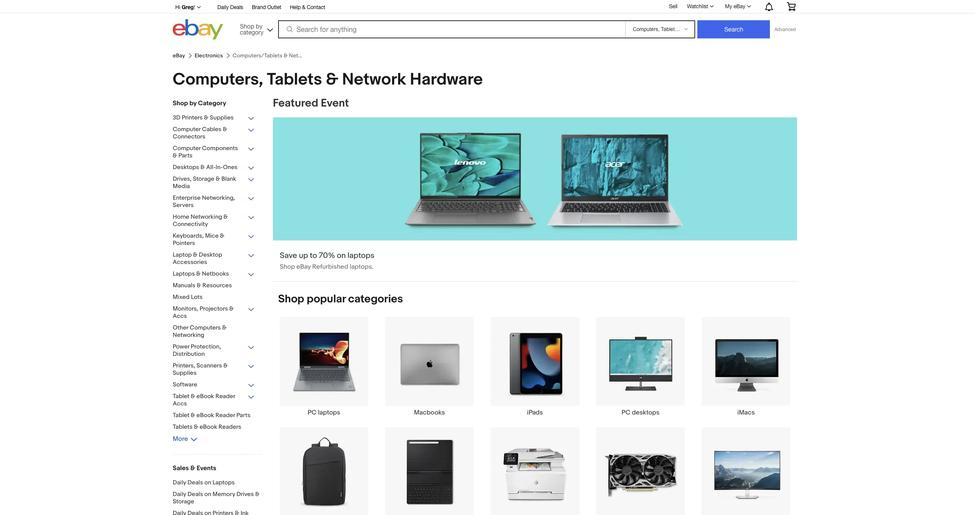 Task type: describe. For each thing, give the bounding box(es) containing it.
daily for daily deals on laptops daily deals on memory drives & storage
[[173, 479, 186, 487]]

manuals & resources link
[[173, 282, 255, 290]]

account navigation
[[171, 0, 802, 13]]

1 reader from the top
[[215, 393, 235, 400]]

printers,
[[173, 362, 195, 370]]

& inside account navigation
[[302, 4, 305, 10]]

drives
[[236, 491, 254, 498]]

electronics
[[195, 52, 223, 59]]

ones
[[223, 164, 238, 171]]

& up desktops
[[173, 152, 177, 159]]

0 vertical spatial parts
[[178, 152, 193, 159]]

deals for daily deals
[[230, 4, 243, 10]]

featured event
[[273, 97, 349, 110]]

laptops inside 3d printers & supplies computer cables & connectors computer components & parts desktops & all-in-ones drives, storage & blank media enterprise networking, servers home networking & connectivity keyboards, mice & pointers laptop & desktop accessories laptops & netbooks manuals & resources mixed lots monitors, projectors & accs other computers & networking power protection, distribution printers, scanners & supplies software tablet & ebook reader accs tablet & ebook reader parts tablets & ebook readers
[[173, 270, 195, 278]]

my
[[725, 3, 732, 10]]

& down monitors, projectors & accs dropdown button
[[222, 324, 227, 332]]

advanced
[[774, 27, 796, 32]]

brand outlet link
[[252, 3, 281, 13]]

& right laptop
[[193, 251, 198, 259]]

0 horizontal spatial ebay
[[173, 52, 185, 59]]

pointers
[[173, 240, 195, 247]]

pc laptops
[[308, 409, 340, 417]]

watchlist link
[[682, 1, 718, 12]]

mixed
[[173, 294, 190, 301]]

2 tablet from the top
[[173, 412, 189, 419]]

3d printers & supplies computer cables & connectors computer components & parts desktops & all-in-ones drives, storage & blank media enterprise networking, servers home networking & connectivity keyboards, mice & pointers laptop & desktop accessories laptops & netbooks manuals & resources mixed lots monitors, projectors & accs other computers & networking power protection, distribution printers, scanners & supplies software tablet & ebook reader accs tablet & ebook reader parts tablets & ebook readers
[[173, 114, 250, 431]]

all-
[[206, 164, 216, 171]]

event
[[321, 97, 349, 110]]

memory
[[213, 491, 235, 498]]

2 vertical spatial ebook
[[200, 424, 217, 431]]

ipads
[[527, 409, 543, 417]]

netbooks
[[202, 270, 229, 278]]

daily for daily deals
[[217, 4, 229, 10]]

2 computer from the top
[[173, 145, 201, 152]]

outlet
[[267, 4, 281, 10]]

laptop & desktop accessories button
[[173, 251, 255, 267]]

shop by category button
[[236, 19, 275, 38]]

tablets & ebook readers link
[[173, 424, 255, 432]]

storage inside 3d printers & supplies computer cables & connectors computer components & parts desktops & all-in-ones drives, storage & blank media enterprise networking, servers home networking & connectivity keyboards, mice & pointers laptop & desktop accessories laptops & netbooks manuals & resources mixed lots monitors, projectors & accs other computers & networking power protection, distribution printers, scanners & supplies software tablet & ebook reader accs tablet & ebook reader parts tablets & ebook readers
[[193, 175, 214, 183]]

& down accessories
[[196, 270, 201, 278]]

scanners
[[196, 362, 222, 370]]

pc desktops link
[[588, 317, 693, 417]]

save
[[280, 251, 297, 261]]

power
[[173, 343, 189, 351]]

3d printers & supplies button
[[173, 114, 255, 122]]

desktops
[[173, 164, 199, 171]]

laptops inside save up to 70% on laptops shop ebay refurbished laptops.
[[348, 251, 375, 261]]

sell
[[669, 3, 678, 9]]

protection,
[[191, 343, 221, 351]]

& right projectors
[[229, 305, 234, 313]]

computers
[[190, 324, 221, 332]]

electronics link
[[195, 52, 223, 59]]

shop by category
[[173, 99, 226, 108]]

software
[[173, 381, 197, 389]]

ebay inside 'link'
[[734, 3, 745, 10]]

3d
[[173, 114, 180, 121]]

laptops & netbooks button
[[173, 270, 255, 279]]

desktops & all-in-ones button
[[173, 164, 255, 172]]

shop by category banner
[[171, 0, 802, 42]]

0 vertical spatial networking
[[191, 213, 222, 221]]

other
[[173, 324, 188, 332]]

projectors
[[200, 305, 228, 313]]

mice
[[205, 232, 219, 240]]

daily deals on memory drives & storage link
[[173, 491, 261, 507]]

drives,
[[173, 175, 192, 183]]

1 horizontal spatial tablets
[[267, 70, 322, 90]]

monitors, projectors & accs button
[[173, 305, 255, 321]]

daily deals
[[217, 4, 243, 10]]

1 horizontal spatial parts
[[236, 412, 250, 419]]

distribution
[[173, 351, 205, 358]]

shop for shop popular categories
[[278, 293, 304, 306]]

media
[[173, 183, 190, 190]]

brand
[[252, 4, 266, 10]]

1 accs from the top
[[173, 313, 187, 320]]

none text field containing save up to 70% on laptops
[[273, 117, 797, 282]]

category
[[240, 29, 264, 36]]

hardware
[[410, 70, 483, 90]]

2 accs from the top
[[173, 400, 187, 408]]

1 vertical spatial networking
[[173, 332, 204, 339]]

shop popular categories
[[278, 293, 403, 306]]

2 vertical spatial on
[[204, 491, 211, 498]]

keyboards,
[[173, 232, 204, 240]]

help & contact
[[290, 4, 325, 10]]

cables
[[202, 126, 221, 133]]

daily deals link
[[217, 3, 243, 13]]

hi
[[175, 4, 180, 10]]

readers
[[219, 424, 241, 431]]

& right cables
[[223, 126, 227, 133]]

enterprise
[[173, 194, 201, 202]]

power protection, distribution button
[[173, 343, 255, 359]]

2 vertical spatial deals
[[188, 491, 203, 498]]

to
[[310, 251, 317, 261]]

list containing pc laptops
[[268, 317, 802, 516]]

more button
[[173, 435, 198, 443]]

mixed lots link
[[173, 294, 255, 302]]

your shopping cart image
[[786, 2, 796, 11]]

& up more dropdown button
[[194, 424, 198, 431]]

& right mice
[[220, 232, 224, 240]]

ebay inside save up to 70% on laptops shop ebay refurbished laptops.
[[296, 263, 311, 271]]

home networking & connectivity button
[[173, 213, 255, 229]]



Task type: vqa. For each thing, say whether or not it's contained in the screenshot.
Back To Search Results | See More Details About "Lego Speed Champions: 2018 Dodge Challenger Srt Demon ..."
no



Task type: locate. For each thing, give the bounding box(es) containing it.
printers, scanners & supplies button
[[173, 362, 255, 378]]

storage down sales
[[173, 498, 194, 506]]

refurbished
[[312, 263, 348, 271]]

reader up readers
[[215, 412, 235, 419]]

blank
[[221, 175, 236, 183]]

pc laptops link
[[271, 317, 377, 417]]

software button
[[173, 381, 255, 390]]

parts up desktops
[[178, 152, 193, 159]]

1 vertical spatial deals
[[188, 479, 203, 487]]

0 vertical spatial ebook
[[197, 393, 214, 400]]

shop inside shop by category
[[240, 23, 254, 30]]

reader down software dropdown button
[[215, 393, 235, 400]]

macbooks
[[414, 409, 445, 417]]

0 horizontal spatial laptops
[[318, 409, 340, 417]]

up
[[299, 251, 308, 261]]

shop
[[240, 23, 254, 30], [173, 99, 188, 108], [280, 263, 295, 271], [278, 293, 304, 306]]

& left all-
[[200, 164, 205, 171]]

0 vertical spatial supplies
[[210, 114, 234, 121]]

shop down brand
[[240, 23, 254, 30]]

& up cables
[[204, 114, 208, 121]]

shop down save
[[280, 263, 295, 271]]

ebay right my
[[734, 3, 745, 10]]

tablet down software
[[173, 393, 189, 400]]

pc
[[308, 409, 317, 417], [622, 409, 630, 417]]

tablets up more
[[173, 424, 192, 431]]

components
[[202, 145, 238, 152]]

& down software
[[191, 393, 195, 400]]

0 vertical spatial accs
[[173, 313, 187, 320]]

my ebay
[[725, 3, 745, 10]]

1 vertical spatial accs
[[173, 400, 187, 408]]

1 vertical spatial parts
[[236, 412, 250, 419]]

on inside save up to 70% on laptops shop ebay refurbished laptops.
[[337, 251, 346, 261]]

deals inside account navigation
[[230, 4, 243, 10]]

shop for shop by category
[[240, 23, 254, 30]]

tablet up more
[[173, 412, 189, 419]]

macbooks link
[[377, 317, 482, 417]]

1 horizontal spatial by
[[256, 23, 263, 30]]

networking up power
[[173, 332, 204, 339]]

greg
[[182, 4, 194, 10]]

tablet & ebook reader parts link
[[173, 412, 255, 420]]

& left the blank
[[216, 175, 220, 183]]

pc for pc laptops
[[308, 409, 317, 417]]

contact
[[307, 4, 325, 10]]

featured
[[273, 97, 318, 110]]

& right scanners
[[223, 362, 228, 370]]

connectivity
[[173, 221, 208, 228]]

deals down the daily deals on laptops link
[[188, 491, 203, 498]]

1 horizontal spatial laptops
[[348, 251, 375, 261]]

1 vertical spatial tablet
[[173, 412, 189, 419]]

hi greg !
[[175, 4, 195, 10]]

ebook
[[197, 393, 214, 400], [197, 412, 214, 419], [200, 424, 217, 431]]

laptops
[[348, 251, 375, 261], [318, 409, 340, 417]]

servers
[[173, 202, 194, 209]]

my ebay link
[[720, 1, 755, 12]]

accs down software
[[173, 400, 187, 408]]

sales & events
[[173, 465, 216, 473]]

monitors,
[[173, 305, 198, 313]]

accessories
[[173, 259, 207, 266]]

0 vertical spatial tablet
[[173, 393, 189, 400]]

ebay down "up"
[[296, 263, 311, 271]]

0 vertical spatial on
[[337, 251, 346, 261]]

ebook up the tablets & ebook readers link
[[197, 412, 214, 419]]

advanced link
[[770, 21, 800, 38]]

keyboards, mice & pointers button
[[173, 232, 255, 248]]

other computers & networking link
[[173, 324, 255, 340]]

desktops
[[632, 409, 660, 417]]

& right help
[[302, 4, 305, 10]]

2 vertical spatial daily
[[173, 491, 186, 498]]

supplies up software
[[173, 370, 197, 377]]

laptops.
[[350, 263, 374, 271]]

1 horizontal spatial supplies
[[210, 114, 234, 121]]

1 vertical spatial laptops
[[318, 409, 340, 417]]

brand outlet
[[252, 4, 281, 10]]

computer down printers
[[173, 126, 201, 133]]

daily
[[217, 4, 229, 10], [173, 479, 186, 487], [173, 491, 186, 498]]

2 reader from the top
[[215, 412, 235, 419]]

computer components & parts button
[[173, 145, 255, 160]]

on down the daily deals on laptops link
[[204, 491, 211, 498]]

1 vertical spatial daily
[[173, 479, 186, 487]]

on down events
[[204, 479, 211, 487]]

1 vertical spatial computer
[[173, 145, 201, 152]]

70%
[[319, 251, 335, 261]]

1 vertical spatial reader
[[215, 412, 235, 419]]

daily deals on laptops link
[[173, 479, 261, 488]]

storage down all-
[[193, 175, 214, 183]]

1 horizontal spatial ebay
[[296, 263, 311, 271]]

desktop
[[199, 251, 222, 259]]

ebay left electronics link
[[173, 52, 185, 59]]

daily inside daily deals link
[[217, 4, 229, 10]]

0 horizontal spatial tablets
[[173, 424, 192, 431]]

deals left brand
[[230, 4, 243, 10]]

laptops
[[173, 270, 195, 278], [213, 479, 235, 487]]

imacs
[[737, 409, 755, 417]]

laptops inside "link"
[[318, 409, 340, 417]]

category
[[198, 99, 226, 108]]

by for category
[[256, 23, 263, 30]]

tablets up featured
[[267, 70, 322, 90]]

deals down the sales & events
[[188, 479, 203, 487]]

None submit
[[698, 20, 770, 38]]

& inside daily deals on laptops daily deals on memory drives & storage
[[255, 491, 260, 498]]

storage inside daily deals on laptops daily deals on memory drives & storage
[[173, 498, 194, 506]]

pc for pc desktops
[[622, 409, 630, 417]]

sell link
[[665, 3, 681, 9]]

pc inside "link"
[[308, 409, 317, 417]]

manuals
[[173, 282, 195, 289]]

1 vertical spatial laptops
[[213, 479, 235, 487]]

in-
[[216, 164, 223, 171]]

computer down connectors
[[173, 145, 201, 152]]

Search for anything text field
[[279, 21, 624, 38]]

deals for daily deals on laptops daily deals on memory drives & storage
[[188, 479, 203, 487]]

networking down enterprise networking, servers dropdown button
[[191, 213, 222, 221]]

ebay link
[[173, 52, 185, 59]]

on right 70%
[[337, 251, 346, 261]]

0 horizontal spatial parts
[[178, 152, 193, 159]]

by inside shop by category
[[256, 23, 263, 30]]

2 vertical spatial ebay
[[296, 263, 311, 271]]

1 vertical spatial supplies
[[173, 370, 197, 377]]

shop up 3d
[[173, 99, 188, 108]]

& right sales
[[190, 465, 195, 473]]

networking,
[[202, 194, 235, 202]]

shop left popular
[[278, 293, 304, 306]]

tablet
[[173, 393, 189, 400], [173, 412, 189, 419]]

0 vertical spatial reader
[[215, 393, 235, 400]]

!
[[194, 4, 195, 10]]

1 vertical spatial by
[[189, 99, 197, 108]]

computer cables & connectors button
[[173, 126, 255, 141]]

0 vertical spatial deals
[[230, 4, 243, 10]]

shop inside save up to 70% on laptops shop ebay refurbished laptops.
[[280, 263, 295, 271]]

0 horizontal spatial by
[[189, 99, 197, 108]]

supplies
[[210, 114, 234, 121], [173, 370, 197, 377]]

0 vertical spatial storage
[[193, 175, 214, 183]]

& right drives
[[255, 491, 260, 498]]

tablet & ebook reader accs button
[[173, 393, 255, 409]]

1 computer from the top
[[173, 126, 201, 133]]

connectors
[[173, 133, 205, 140]]

accs up other
[[173, 313, 187, 320]]

networking
[[191, 213, 222, 221], [173, 332, 204, 339]]

0 horizontal spatial pc
[[308, 409, 317, 417]]

network
[[342, 70, 406, 90]]

categories
[[348, 293, 403, 306]]

main content containing featured event
[[268, 97, 802, 516]]

by up printers
[[189, 99, 197, 108]]

0 vertical spatial tablets
[[267, 70, 322, 90]]

supplies up cables
[[210, 114, 234, 121]]

1 horizontal spatial pc
[[622, 409, 630, 417]]

0 vertical spatial computer
[[173, 126, 201, 133]]

help & contact link
[[290, 3, 325, 13]]

1 tablet from the top
[[173, 393, 189, 400]]

1 pc from the left
[[308, 409, 317, 417]]

tablets inside 3d printers & supplies computer cables & connectors computer components & parts desktops & all-in-ones drives, storage & blank media enterprise networking, servers home networking & connectivity keyboards, mice & pointers laptop & desktop accessories laptops & netbooks manuals & resources mixed lots monitors, projectors & accs other computers & networking power protection, distribution printers, scanners & supplies software tablet & ebook reader accs tablet & ebook reader parts tablets & ebook readers
[[173, 424, 192, 431]]

0 horizontal spatial laptops
[[173, 270, 195, 278]]

parts up readers
[[236, 412, 250, 419]]

none submit inside shop by category banner
[[698, 20, 770, 38]]

enterprise networking, servers button
[[173, 194, 255, 210]]

ipads link
[[482, 317, 588, 417]]

ebook down software dropdown button
[[197, 393, 214, 400]]

computer
[[173, 126, 201, 133], [173, 145, 201, 152]]

1 vertical spatial ebay
[[173, 52, 185, 59]]

ebook down tablet & ebook reader parts link
[[200, 424, 217, 431]]

0 horizontal spatial supplies
[[173, 370, 197, 377]]

accs
[[173, 313, 187, 320], [173, 400, 187, 408]]

sales
[[173, 465, 189, 473]]

& up the lots
[[197, 282, 201, 289]]

laptops up manuals
[[173, 270, 195, 278]]

by for category
[[189, 99, 197, 108]]

drives, storage & blank media button
[[173, 175, 255, 191]]

0 vertical spatial laptops
[[348, 251, 375, 261]]

0 vertical spatial daily
[[217, 4, 229, 10]]

tablets
[[267, 70, 322, 90], [173, 424, 192, 431]]

laptops up memory
[[213, 479, 235, 487]]

ebay
[[734, 3, 745, 10], [173, 52, 185, 59], [296, 263, 311, 271]]

by down brand
[[256, 23, 263, 30]]

main content
[[268, 97, 802, 516]]

laptops inside daily deals on laptops daily deals on memory drives & storage
[[213, 479, 235, 487]]

& up the tablets & ebook readers link
[[191, 412, 195, 419]]

shop for shop by category
[[173, 99, 188, 108]]

1 vertical spatial tablets
[[173, 424, 192, 431]]

& down enterprise networking, servers dropdown button
[[223, 213, 228, 221]]

help
[[290, 4, 301, 10]]

0 vertical spatial by
[[256, 23, 263, 30]]

& up event at the left of the page
[[326, 70, 338, 90]]

1 horizontal spatial laptops
[[213, 479, 235, 487]]

0 vertical spatial laptops
[[173, 270, 195, 278]]

None text field
[[273, 117, 797, 282]]

popular
[[307, 293, 346, 306]]

1 vertical spatial on
[[204, 479, 211, 487]]

events
[[197, 465, 216, 473]]

list
[[268, 317, 802, 516]]

2 pc from the left
[[622, 409, 630, 417]]

imacs link
[[693, 317, 799, 417]]

1 vertical spatial ebook
[[197, 412, 214, 419]]

2 horizontal spatial ebay
[[734, 3, 745, 10]]

deals
[[230, 4, 243, 10], [188, 479, 203, 487], [188, 491, 203, 498]]

save up to 70% on laptops shop ebay refurbished laptops.
[[280, 251, 375, 271]]

0 vertical spatial ebay
[[734, 3, 745, 10]]

pc desktops
[[622, 409, 660, 417]]

1 vertical spatial storage
[[173, 498, 194, 506]]

by
[[256, 23, 263, 30], [189, 99, 197, 108]]



